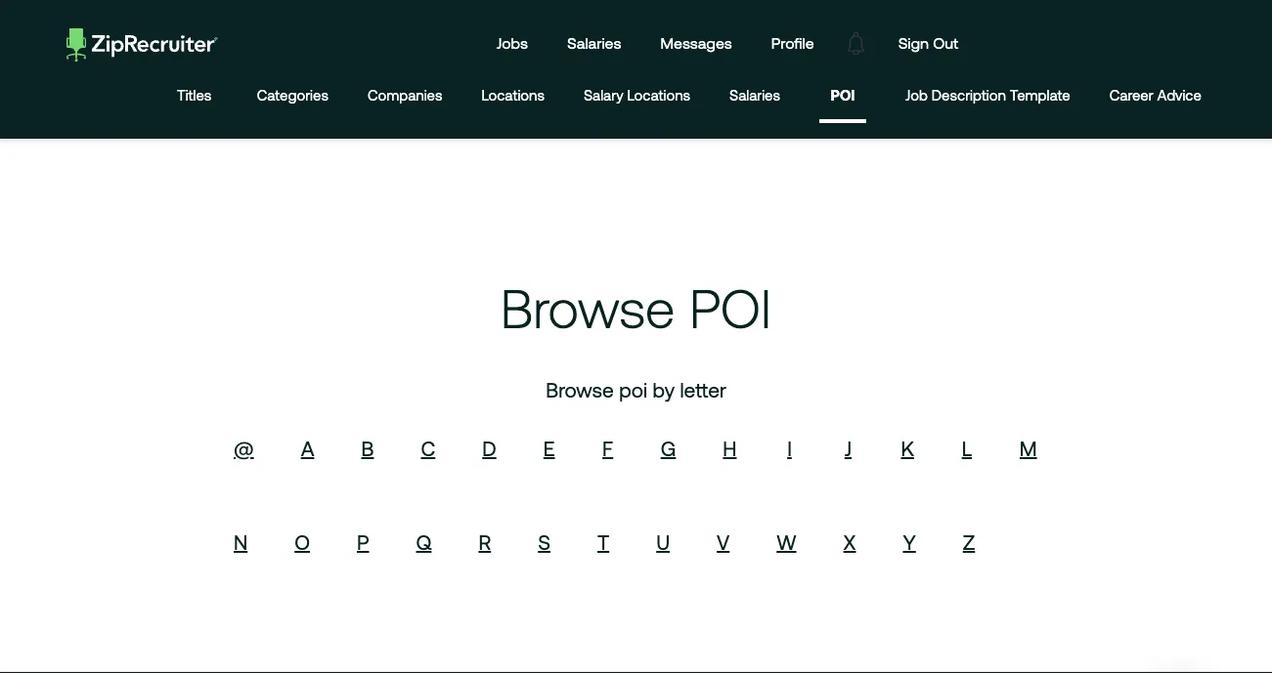 Task type: describe. For each thing, give the bounding box(es) containing it.
@
[[234, 437, 254, 460]]

r
[[478, 531, 491, 554]]

sign
[[898, 34, 929, 52]]

poi inside 'tabs' element
[[831, 87, 855, 103]]

q
[[416, 531, 432, 554]]

salary
[[584, 87, 623, 103]]

jobs link
[[482, 16, 543, 71]]

1 locations from the left
[[481, 87, 545, 103]]

job description template
[[905, 87, 1070, 103]]

d link
[[482, 437, 496, 460]]

career
[[1109, 87, 1153, 103]]

poi link
[[819, 71, 866, 119]]

titles
[[177, 87, 211, 103]]

main element
[[51, 16, 1221, 71]]

job description template link
[[905, 71, 1070, 123]]

career advice
[[1109, 87, 1202, 103]]

p link
[[357, 531, 369, 554]]

e
[[543, 437, 555, 460]]

b
[[361, 437, 374, 460]]

t link
[[597, 531, 609, 554]]

tabs element
[[171, 71, 1221, 123]]

d
[[482, 437, 496, 460]]

titles link
[[171, 71, 218, 123]]

browse for browse poi by letter
[[546, 378, 614, 402]]

u link
[[656, 531, 670, 554]]

2 locations from the left
[[627, 87, 690, 103]]

l
[[962, 437, 972, 460]]

@ link
[[234, 437, 254, 460]]

v link
[[717, 531, 730, 554]]

poi for browse poi
[[689, 278, 771, 339]]

companies
[[368, 87, 442, 103]]

0 horizontal spatial salaries link
[[552, 16, 636, 71]]

h
[[723, 437, 737, 460]]

letter
[[680, 378, 726, 402]]

i link
[[787, 437, 792, 460]]

w
[[777, 531, 796, 554]]

p
[[357, 531, 369, 554]]

j
[[845, 437, 852, 460]]

categories
[[257, 87, 328, 103]]

k
[[901, 437, 914, 460]]

description
[[932, 87, 1006, 103]]

salary locations link
[[584, 71, 690, 123]]

q link
[[416, 531, 432, 554]]

w link
[[777, 531, 796, 554]]

notifications image
[[834, 21, 879, 66]]

ziprecruiter image
[[67, 28, 218, 61]]

advice
[[1157, 87, 1202, 103]]

x
[[843, 531, 856, 554]]

companies link
[[368, 71, 442, 123]]

s link
[[538, 531, 550, 554]]

v
[[717, 531, 730, 554]]

o
[[295, 531, 310, 554]]

n link
[[234, 531, 248, 554]]

o link
[[295, 531, 310, 554]]

e link
[[543, 437, 555, 460]]



Task type: vqa. For each thing, say whether or not it's contained in the screenshot.
SEARCH JOB TITLE OR KEYWORD SEARCH BOX
no



Task type: locate. For each thing, give the bounding box(es) containing it.
m
[[1020, 437, 1037, 460]]

1 vertical spatial poi
[[689, 278, 771, 339]]

2 vertical spatial poi
[[619, 378, 647, 402]]

salaries link
[[552, 16, 636, 71], [729, 71, 780, 123]]

profile link
[[757, 16, 829, 71]]

0 horizontal spatial salaries
[[567, 34, 621, 52]]

t
[[597, 531, 609, 554]]

0 vertical spatial poi
[[831, 87, 855, 103]]

browse for browse poi
[[501, 278, 675, 339]]

locations right the salary
[[627, 87, 690, 103]]

f link
[[602, 437, 613, 460]]

salaries link up the salary
[[552, 16, 636, 71]]

n
[[234, 531, 248, 554]]

1 horizontal spatial poi
[[689, 278, 771, 339]]

b link
[[361, 437, 374, 460]]

salaries
[[567, 34, 621, 52], [729, 87, 780, 103]]

profile
[[771, 34, 814, 52]]

c
[[421, 437, 435, 460]]

h link
[[723, 437, 737, 460]]

1 vertical spatial salaries
[[729, 87, 780, 103]]

0 vertical spatial browse
[[501, 278, 675, 339]]

1 horizontal spatial locations
[[627, 87, 690, 103]]

salary locations
[[584, 87, 690, 103]]

k link
[[901, 437, 914, 460]]

poi for browse poi by letter
[[619, 378, 647, 402]]

template
[[1010, 87, 1070, 103]]

z
[[963, 531, 975, 554]]

1 horizontal spatial salaries link
[[729, 71, 780, 123]]

salaries inside main element
[[567, 34, 621, 52]]

j link
[[845, 437, 852, 460]]

salaries link down profile
[[729, 71, 780, 123]]

sign out link
[[884, 16, 973, 71]]

2 horizontal spatial poi
[[831, 87, 855, 103]]

f
[[602, 437, 613, 460]]

salaries up the salary
[[567, 34, 621, 52]]

browse poi
[[501, 278, 771, 339]]

messages link
[[646, 16, 747, 71]]

jobs
[[496, 34, 528, 52]]

u
[[656, 531, 670, 554]]

0 vertical spatial salaries
[[567, 34, 621, 52]]

browse up browse poi by letter
[[501, 278, 675, 339]]

m link
[[1020, 437, 1037, 460]]

0 horizontal spatial poi
[[619, 378, 647, 402]]

categories link
[[257, 71, 328, 123]]

locations down jobs link
[[481, 87, 545, 103]]

y
[[903, 531, 916, 554]]

c link
[[421, 437, 435, 460]]

salaries down profile link
[[729, 87, 780, 103]]

browse poi by letter
[[546, 378, 726, 402]]

browse up f "link"
[[546, 378, 614, 402]]

g
[[661, 437, 676, 460]]

job
[[905, 87, 928, 103]]

browse
[[501, 278, 675, 339], [546, 378, 614, 402]]

a link
[[301, 437, 314, 460]]

i
[[787, 437, 792, 460]]

z link
[[963, 531, 975, 554]]

a
[[301, 437, 314, 460]]

poi left by
[[619, 378, 647, 402]]

by
[[653, 378, 675, 402]]

locations
[[481, 87, 545, 103], [627, 87, 690, 103]]

1 horizontal spatial salaries
[[729, 87, 780, 103]]

0 horizontal spatial locations
[[481, 87, 545, 103]]

s
[[538, 531, 550, 554]]

r link
[[478, 531, 491, 554]]

y link
[[903, 531, 916, 554]]

messages
[[660, 34, 732, 52]]

x link
[[843, 531, 856, 554]]

locations link
[[481, 71, 545, 123]]

salaries inside 'tabs' element
[[729, 87, 780, 103]]

poi down notifications icon
[[831, 87, 855, 103]]

career advice link
[[1109, 71, 1202, 123]]

g link
[[661, 437, 676, 460]]

poi
[[831, 87, 855, 103], [689, 278, 771, 339], [619, 378, 647, 402]]

out
[[933, 34, 959, 52]]

poi up letter
[[689, 278, 771, 339]]

l link
[[962, 437, 972, 460]]

1 vertical spatial browse
[[546, 378, 614, 402]]

sign out
[[898, 34, 959, 52]]



